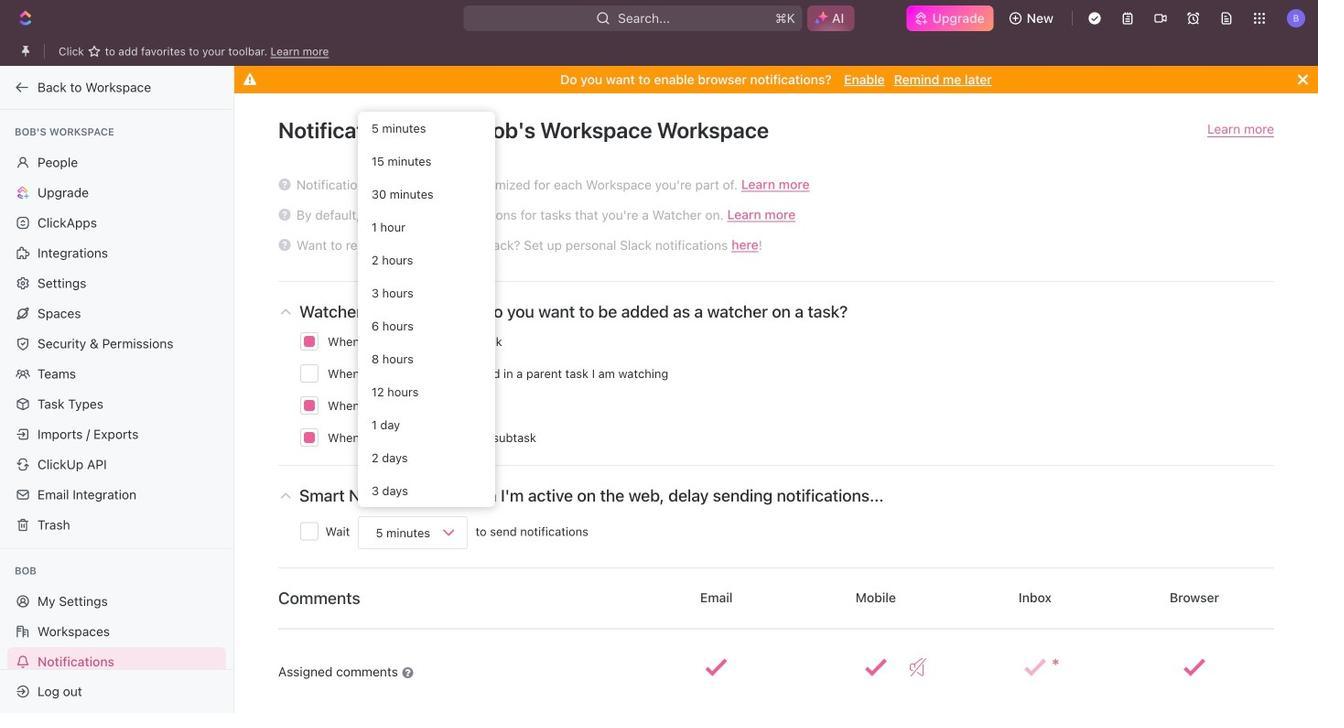 Task type: describe. For each thing, give the bounding box(es) containing it.
off image
[[910, 658, 926, 677]]



Task type: vqa. For each thing, say whether or not it's contained in the screenshot.
Press SPACE to select this row. row containing Task 3
no



